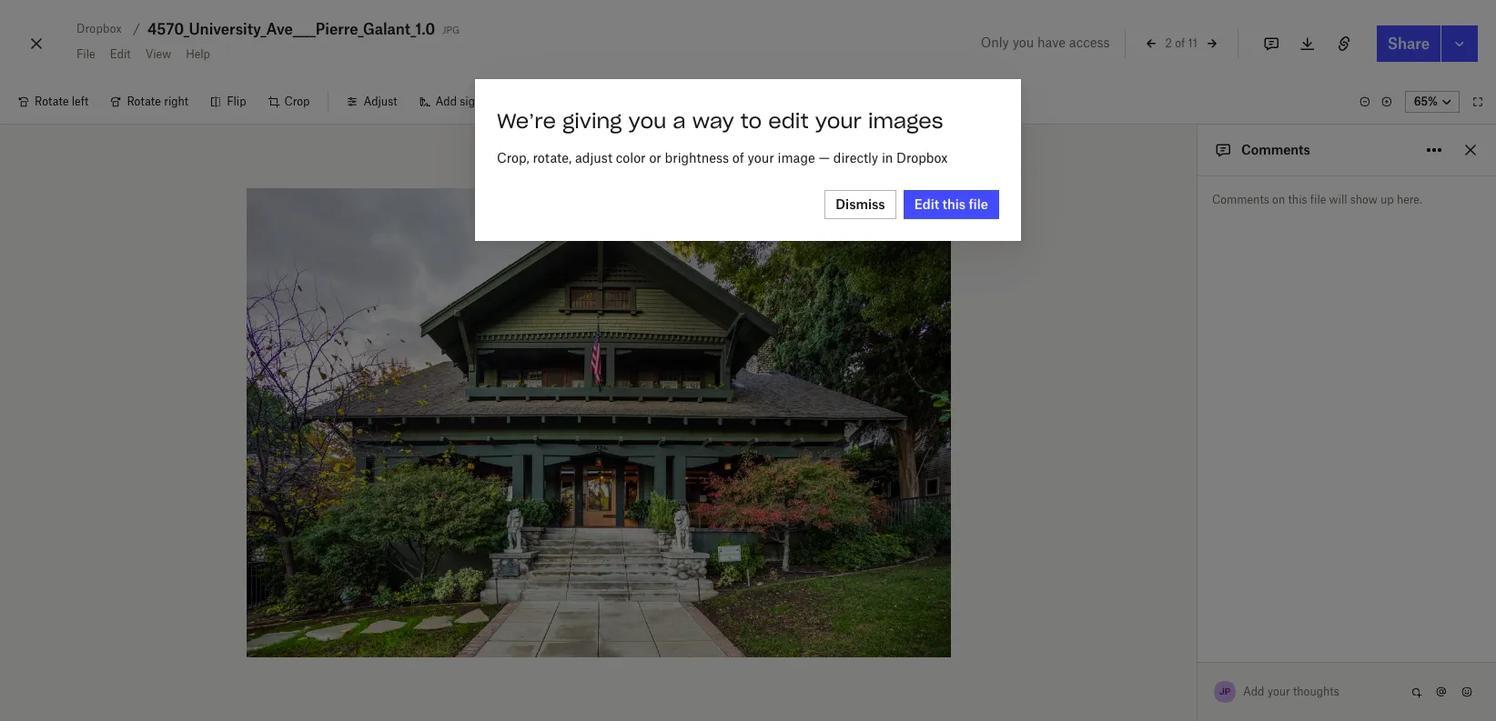 Task type: vqa. For each thing, say whether or not it's contained in the screenshot.
Last name text box
no



Task type: locate. For each thing, give the bounding box(es) containing it.
your left image
[[748, 150, 774, 166]]

0 horizontal spatial file
[[969, 197, 988, 212]]

to
[[741, 109, 762, 134]]

1 vertical spatial comments
[[1212, 193, 1269, 207]]

file
[[1310, 193, 1326, 207], [969, 197, 988, 212]]

comments for comments on this file will show up here.
[[1212, 193, 1269, 207]]

color
[[616, 150, 646, 166]]

2 vertical spatial your
[[1267, 685, 1290, 699]]

0 vertical spatial you
[[1013, 35, 1034, 50]]

0 horizontal spatial of
[[732, 150, 744, 166]]

your right add
[[1267, 685, 1290, 699]]

1 vertical spatial of
[[732, 150, 744, 166]]

your for images
[[815, 109, 862, 134]]

comments for comments
[[1241, 142, 1310, 157]]

comments
[[1241, 142, 1310, 157], [1212, 193, 1269, 207]]

comments left on
[[1212, 193, 1269, 207]]

comments up on
[[1241, 142, 1310, 157]]

2 of 11
[[1165, 36, 1197, 50]]

adjust
[[575, 150, 612, 166]]

have
[[1038, 35, 1066, 50]]

of
[[1175, 36, 1185, 50], [732, 150, 744, 166]]

you
[[1013, 35, 1034, 50], [628, 109, 666, 134]]

0 vertical spatial comments
[[1241, 142, 1310, 157]]

only you have access
[[981, 35, 1110, 50]]

up
[[1381, 193, 1394, 207]]

your up — at the top of page
[[815, 109, 862, 134]]

1 vertical spatial you
[[628, 109, 666, 134]]

of down to
[[732, 150, 744, 166]]

1 horizontal spatial this
[[1288, 193, 1307, 207]]

here.
[[1397, 193, 1422, 207]]

0 horizontal spatial this
[[942, 197, 966, 212]]

file left will
[[1310, 193, 1326, 207]]

add your thoughts
[[1243, 685, 1339, 699]]

add your thoughts image
[[1244, 683, 1391, 703]]

edit
[[768, 109, 809, 134]]

brightness
[[665, 150, 729, 166]]

1 vertical spatial your
[[748, 150, 774, 166]]

Add your thoughts text field
[[1244, 678, 1405, 707]]

edit
[[914, 197, 939, 212]]

of right 2
[[1175, 36, 1185, 50]]

on
[[1272, 193, 1285, 207]]

images
[[868, 109, 943, 134]]

giving
[[562, 109, 622, 134]]

0 vertical spatial your
[[815, 109, 862, 134]]

0 horizontal spatial your
[[748, 150, 774, 166]]

add
[[1243, 685, 1264, 699]]

your
[[815, 109, 862, 134], [748, 150, 774, 166], [1267, 685, 1290, 699]]

dismiss
[[836, 197, 885, 212]]

this
[[1288, 193, 1307, 207], [942, 197, 966, 212]]

you inside "dialog"
[[628, 109, 666, 134]]

you left a
[[628, 109, 666, 134]]

this right edit
[[942, 197, 966, 212]]

4570_university_ave____pierre_galant_1.0
[[147, 20, 435, 38]]

file right edit
[[969, 197, 988, 212]]

dropbox
[[897, 150, 948, 166]]

we're giving you a way to edit your images
[[497, 109, 943, 134]]

will
[[1329, 193, 1347, 207]]

in
[[882, 150, 893, 166]]

this right on
[[1288, 193, 1307, 207]]

you left have
[[1013, 35, 1034, 50]]

1 horizontal spatial your
[[815, 109, 862, 134]]

0 horizontal spatial you
[[628, 109, 666, 134]]

0 vertical spatial of
[[1175, 36, 1185, 50]]



Task type: describe. For each thing, give the bounding box(es) containing it.
2 horizontal spatial your
[[1267, 685, 1290, 699]]

crop,
[[497, 150, 529, 166]]

only
[[981, 35, 1009, 50]]

dismiss button
[[825, 190, 896, 220]]

/ 4570_university_ave____pierre_galant_1.0 jpg
[[133, 20, 460, 38]]

close image
[[25, 29, 47, 58]]

comments on this file will show up here.
[[1212, 193, 1422, 207]]

file inside button
[[969, 197, 988, 212]]

2
[[1165, 36, 1172, 50]]

close right sidebar image
[[1460, 139, 1482, 161]]

thoughts
[[1293, 685, 1339, 699]]

11
[[1188, 36, 1197, 50]]

this inside button
[[942, 197, 966, 212]]

a
[[673, 109, 686, 134]]

1 horizontal spatial you
[[1013, 35, 1034, 50]]

rotate,
[[533, 150, 572, 166]]

image
[[778, 150, 815, 166]]

or
[[649, 150, 661, 166]]

directly
[[833, 150, 878, 166]]

share
[[1388, 35, 1430, 53]]

access
[[1069, 35, 1110, 50]]

/
[[133, 21, 140, 36]]

edit this file button
[[903, 190, 999, 220]]

way
[[692, 109, 734, 134]]

show
[[1350, 193, 1378, 207]]

crop, rotate, adjust color or brightness of your image — directly in dropbox
[[497, 150, 948, 166]]

jpg
[[443, 21, 460, 36]]

share button
[[1377, 25, 1441, 62]]

we're
[[497, 109, 556, 134]]

1 horizontal spatial file
[[1310, 193, 1326, 207]]

your for image
[[748, 150, 774, 166]]

of inside we're giving you a way to edit your images "dialog"
[[732, 150, 744, 166]]

1 horizontal spatial of
[[1175, 36, 1185, 50]]

edit this file
[[914, 197, 988, 212]]

—
[[819, 150, 830, 166]]

we're giving you a way to edit your images dialog
[[475, 79, 1021, 243]]



